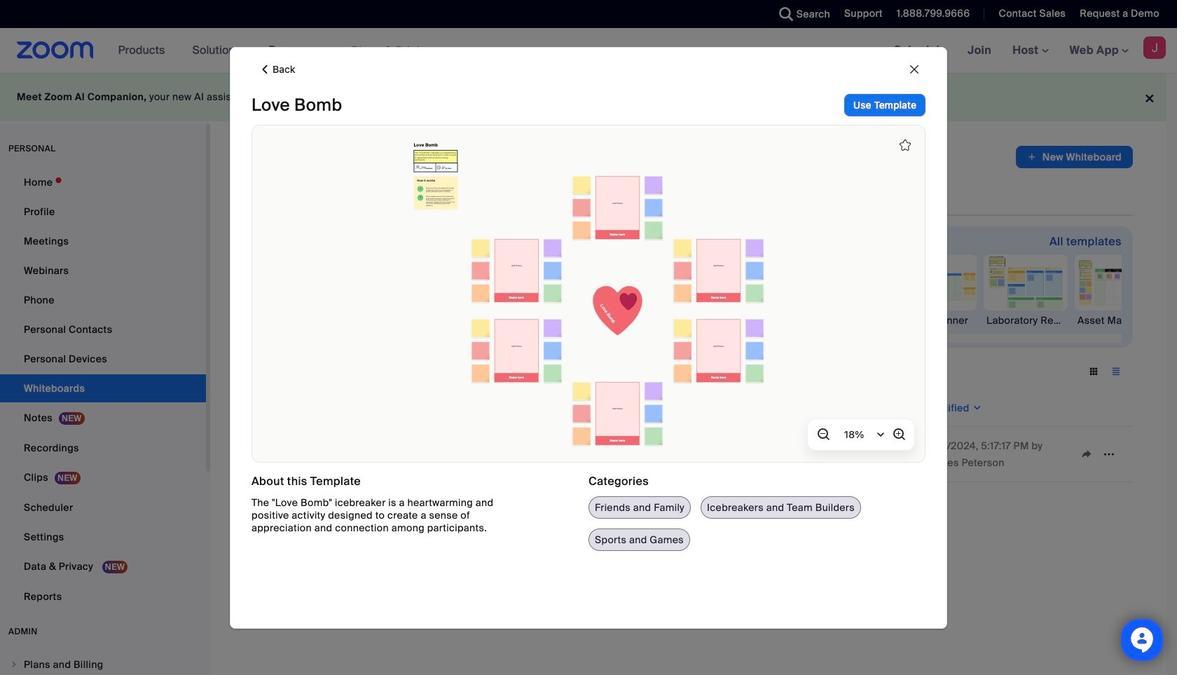 Task type: describe. For each thing, give the bounding box(es) containing it.
meetings navigation
[[884, 28, 1178, 74]]

weekly schedule element
[[711, 313, 795, 327]]

learning experience canvas element
[[437, 313, 522, 327]]

grid mode, not selected image
[[1083, 365, 1106, 378]]

close image
[[911, 65, 919, 73]]

personal menu menu
[[0, 168, 206, 612]]

list mode, selected image
[[1106, 365, 1128, 378]]

Search text field
[[250, 361, 369, 383]]

zoom logo image
[[17, 41, 94, 59]]

thumbnail of blankspace image
[[270, 436, 336, 473]]

digital marketing canvas element
[[529, 313, 613, 327]]

name element
[[348, 390, 557, 427]]

product information navigation
[[108, 28, 444, 74]]

uml class diagram element
[[620, 313, 704, 327]]

laboratory report element
[[984, 313, 1068, 327]]



Task type: vqa. For each thing, say whether or not it's contained in the screenshot.
SEARCH text box
yes



Task type: locate. For each thing, give the bounding box(es) containing it.
zoom in image
[[891, 426, 908, 443]]

banner
[[0, 28, 1178, 74]]

footer
[[0, 73, 1167, 121]]

back button image
[[260, 64, 270, 74]]

tabs of all whiteboard page tab list
[[244, 179, 857, 216]]

cell
[[789, 451, 922, 457]]

add to starred image
[[900, 139, 911, 150]]

asset management element
[[1075, 313, 1160, 327]]

zoom out image
[[815, 426, 832, 443]]

application
[[1016, 146, 1134, 168], [244, 390, 1144, 493], [563, 443, 650, 465]]

weekly planner element
[[893, 313, 977, 327]]



